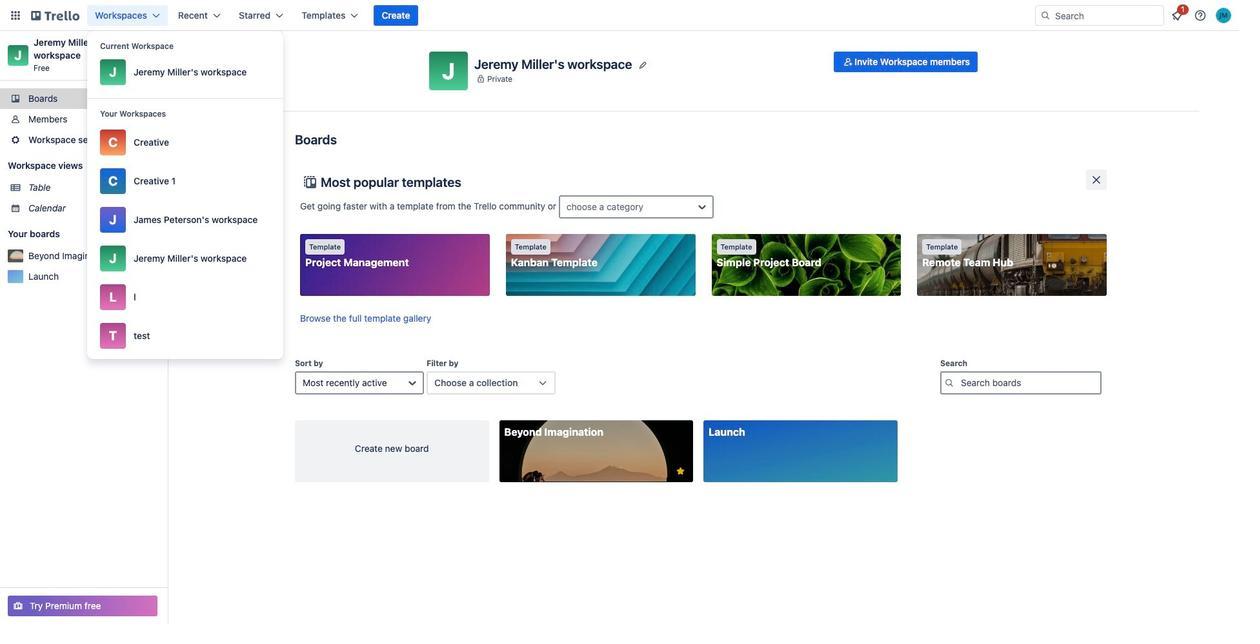 Task type: describe. For each thing, give the bounding box(es) containing it.
Search field
[[1051, 6, 1164, 25]]

open information menu image
[[1194, 9, 1207, 22]]

click to unstar this board. it will be removed from your starred list. image
[[675, 466, 687, 478]]

Search boards text field
[[941, 372, 1102, 395]]

primary element
[[0, 0, 1240, 31]]



Task type: vqa. For each thing, say whether or not it's contained in the screenshot.
the 1 Notification ICON
yes



Task type: locate. For each thing, give the bounding box(es) containing it.
search image
[[1041, 10, 1051, 21]]

starred icon image
[[150, 251, 160, 261]]

back to home image
[[31, 5, 79, 26]]

workspace navigation collapse icon image
[[141, 46, 159, 65]]

sm image
[[842, 56, 855, 68]]

your boards with 2 items element
[[8, 227, 130, 242]]

jeremy miller (jeremymiller198) image
[[1216, 8, 1232, 23]]

1 notification image
[[1170, 8, 1185, 23]]



